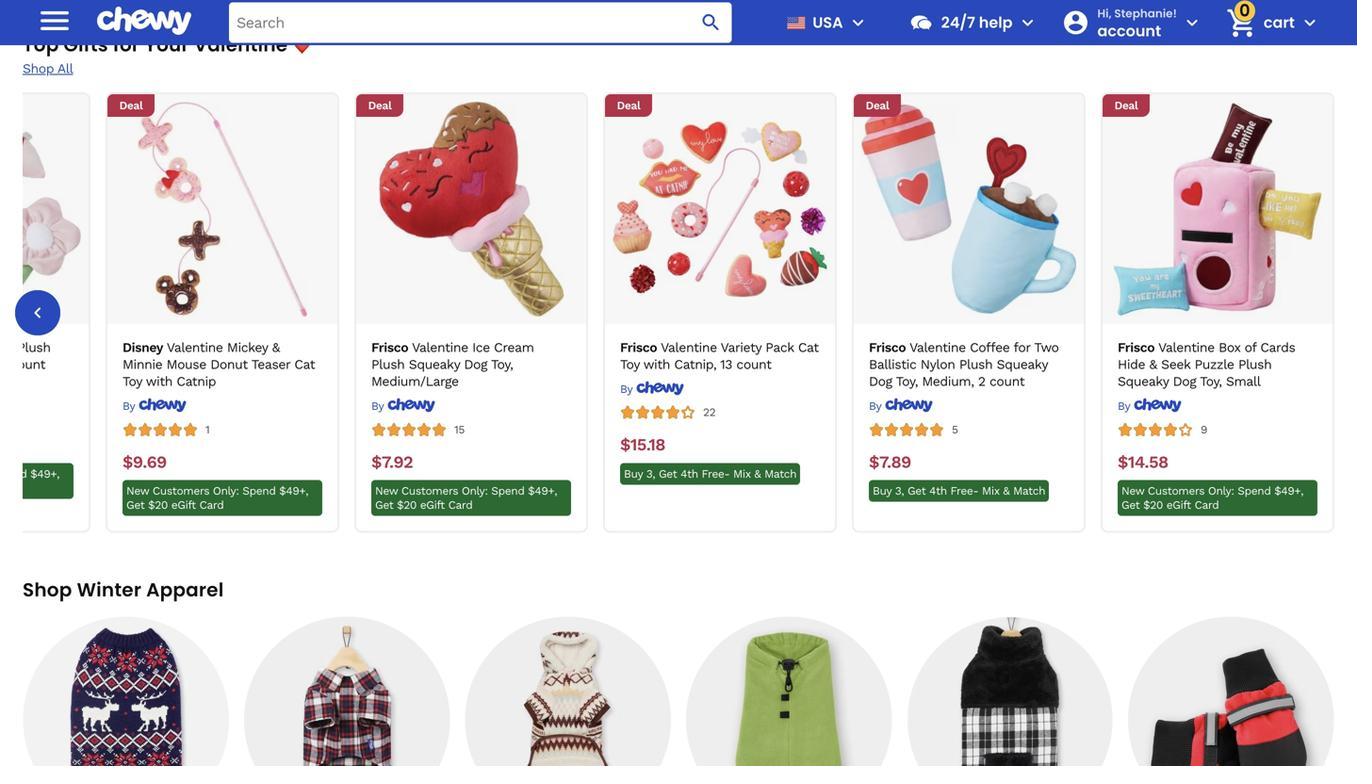 Task type: vqa. For each thing, say whether or not it's contained in the screenshot.


Task type: describe. For each thing, give the bounding box(es) containing it.
2 shop from the top
[[23, 577, 72, 604]]

medium,
[[922, 374, 974, 390]]

new customers only: spend $49+, get $20 egift card for $14.58
[[1122, 485, 1304, 512]]

frisco for $14.58
[[1118, 340, 1155, 355]]

pack
[[766, 340, 794, 355]]

match for $7.89
[[1014, 485, 1046, 498]]

gifts
[[64, 32, 108, 58]]

list containing $15.18
[[0, 92, 1335, 533]]

toy, inside "valentine box of cards hide & seek puzzle plush squeaky dog toy, small"
[[1200, 374, 1222, 390]]

ballistic
[[869, 357, 917, 372]]

hide
[[1118, 357, 1146, 372]]

4th for $7.89
[[930, 485, 947, 498]]

valentine for $7.92
[[412, 340, 468, 355]]

squeaky inside valentine ice cream plush squeaky dog toy, medium/large
[[409, 357, 460, 372]]

deal for $15.18
[[617, 99, 641, 112]]

submit search image
[[700, 11, 723, 34]]

small
[[1227, 374, 1261, 390]]

frisco for $7.92
[[371, 340, 408, 355]]

free- for $15.18
[[702, 468, 730, 481]]

deal for $7.92
[[368, 99, 392, 112]]

medium/large
[[371, 374, 459, 390]]

shop inside top gifts for your valentine ❤️ shop all
[[23, 61, 54, 76]]

$9.69
[[123, 452, 167, 472]]

free- for $7.89
[[951, 485, 979, 498]]

$49+, for $9.69
[[279, 485, 308, 498]]

toy, inside valentine ice cream plush squeaky dog toy, medium/large
[[491, 357, 513, 372]]

account menu image
[[1181, 11, 1204, 34]]

frisco for $7.89
[[869, 340, 906, 355]]

winter gear image
[[686, 617, 892, 766]]

5
[[952, 423, 958, 436]]

squeaky inside 'valentine coffee for two ballistic nylon plush squeaky dog toy, medium, 2 count'
[[997, 357, 1048, 372]]

valentine variety pack cat toy with catnip, 13 count
[[620, 340, 819, 372]]

minnie
[[123, 357, 162, 372]]

teaser
[[252, 357, 290, 372]]

buy 3, get 4th free- mix & match for $15.18
[[624, 468, 797, 481]]

4th for $15.18
[[681, 468, 698, 481]]

15
[[454, 423, 465, 436]]

all
[[57, 61, 73, 76]]

$49+, for $14.58
[[1275, 485, 1304, 498]]

usa button
[[779, 0, 870, 45]]

get down $7.89 text field
[[908, 485, 926, 498]]

$15.18
[[620, 435, 666, 455]]

Product search field
[[229, 2, 732, 43]]

valentine for $9.69
[[167, 340, 223, 355]]

ice
[[472, 340, 490, 355]]

customers for $9.69
[[153, 485, 209, 498]]

shirts image
[[244, 617, 450, 766]]

box
[[1219, 340, 1241, 355]]

chewy home image
[[97, 0, 191, 42]]

buy 3, get 4th free- mix & match for $7.89
[[873, 485, 1046, 498]]

by for $7.89
[[869, 400, 882, 413]]

stephanie!
[[1115, 5, 1177, 21]]

valentine inside top gifts for your valentine ❤️ shop all
[[194, 32, 288, 58]]

by for $14.58
[[1118, 400, 1130, 413]]

help
[[979, 12, 1013, 33]]

by for $7.92
[[371, 400, 384, 413]]

chewy image for $14.58
[[1134, 398, 1182, 413]]

& inside the valentine mickey & minnie mouse donut teaser cat toy with catnip
[[272, 340, 280, 355]]

valentine for $7.89
[[910, 340, 966, 355]]

frisco valentine box of cards hide & seek puzzle plush squeaky dog toy, small image
[[1111, 102, 1326, 317]]

apparel
[[146, 577, 224, 604]]

hi, stephanie! account
[[1098, 5, 1177, 41]]

winter
[[77, 577, 142, 604]]

frisco valentine ice cream plush squeaky dog toy, medium/large image
[[364, 102, 579, 317]]

22
[[703, 406, 716, 419]]

$20 for $7.92
[[397, 499, 417, 512]]

for for your
[[113, 32, 140, 58]]

mix for $15.18
[[733, 468, 751, 481]]

cat inside the valentine mickey & minnie mouse donut teaser cat toy with catnip
[[294, 357, 315, 372]]

get for $9.69
[[126, 499, 145, 512]]

Search text field
[[229, 2, 732, 43]]

24/7 help link
[[902, 0, 1013, 45]]

puzzle
[[1195, 357, 1235, 372]]

24/7 help
[[941, 12, 1013, 33]]

frisco for $15.18
[[620, 340, 657, 355]]

catnip,
[[674, 357, 717, 372]]

seek
[[1162, 357, 1191, 372]]

plush inside valentine ice cream plush squeaky dog toy, medium/large
[[371, 357, 405, 372]]

chewy image for $7.89
[[885, 398, 933, 413]]

of
[[1245, 340, 1257, 355]]

$7.92
[[371, 452, 413, 472]]

dog inside valentine ice cream plush squeaky dog toy, medium/large
[[464, 357, 487, 372]]

customers for $7.92
[[402, 485, 458, 498]]

$14.58
[[1118, 452, 1169, 472]]

donut
[[210, 357, 248, 372]]

pajamas image
[[465, 617, 671, 766]]

mix for $7.89
[[982, 485, 1000, 498]]

get for $14.58
[[1122, 499, 1140, 512]]

3, for $7.89
[[895, 485, 904, 498]]

account
[[1098, 20, 1162, 41]]

dog inside 'valentine coffee for two ballistic nylon plush squeaky dog toy, medium, 2 count'
[[869, 374, 893, 390]]

cart link
[[1219, 0, 1295, 45]]

cart menu image
[[1299, 11, 1322, 34]]



Task type: locate. For each thing, give the bounding box(es) containing it.
1 vertical spatial cat
[[294, 357, 315, 372]]

valentine inside 'valentine coffee for two ballistic nylon plush squeaky dog toy, medium, 2 count'
[[910, 340, 966, 355]]

0 vertical spatial with
[[644, 357, 670, 372]]

2 horizontal spatial toy,
[[1200, 374, 1222, 390]]

0 horizontal spatial toy,
[[491, 357, 513, 372]]

dog down ice
[[464, 357, 487, 372]]

card down 1
[[199, 499, 224, 512]]

count right 2 on the right
[[990, 374, 1025, 390]]

plush up 2 on the right
[[960, 357, 993, 372]]

new customers only: spend $49+, get $20 egift card for $9.69
[[126, 485, 308, 512]]

1 new customers only: spend $49+, get $20 egift card from the left
[[126, 485, 308, 512]]

spend for $14.58
[[1238, 485, 1271, 498]]

chewy image down the seek
[[1134, 398, 1182, 413]]

by up $15.18
[[620, 383, 633, 396]]

count
[[737, 357, 772, 372], [990, 374, 1025, 390]]

dog inside "valentine box of cards hide & seek puzzle plush squeaky dog toy, small"
[[1173, 374, 1197, 390]]

menu image inside usa dropdown button
[[847, 11, 870, 34]]

2 spend from the left
[[491, 485, 525, 498]]

card down 15
[[448, 499, 473, 512]]

egift for $7.92
[[420, 499, 445, 512]]

valentine ice cream plush squeaky dog toy, medium/large
[[371, 340, 534, 390]]

buy down $7.89 text field
[[873, 485, 892, 498]]

0 horizontal spatial dog
[[464, 357, 487, 372]]

spend for $9.69
[[243, 485, 276, 498]]

with inside valentine variety pack cat toy with catnip, 13 count
[[644, 357, 670, 372]]

0 vertical spatial toy
[[620, 357, 640, 372]]

by for $15.18
[[620, 383, 633, 396]]

valentine up nylon
[[910, 340, 966, 355]]

1 horizontal spatial count
[[990, 374, 1025, 390]]

valentine for $15.18
[[661, 340, 717, 355]]

2 horizontal spatial egift
[[1167, 499, 1192, 512]]

valentine coffee for two ballistic nylon plush squeaky dog toy, medium, 2 count
[[869, 340, 1059, 390]]

1 vertical spatial toy
[[123, 374, 142, 390]]

your
[[144, 32, 189, 58]]

1 spend from the left
[[243, 485, 276, 498]]

0 horizontal spatial egift
[[171, 499, 196, 512]]

valentine up mouse
[[167, 340, 223, 355]]

1 card from the left
[[199, 499, 224, 512]]

$49+, for $7.92
[[528, 485, 557, 498]]

valentine left ice
[[412, 340, 468, 355]]

chewy image down the ballistic
[[885, 398, 933, 413]]

new down the $9.69 text field at the bottom
[[126, 485, 149, 498]]

1 vertical spatial 4th
[[930, 485, 947, 498]]

0 vertical spatial cat
[[798, 340, 819, 355]]

2 deal from the left
[[368, 99, 392, 112]]

mickey
[[227, 340, 268, 355]]

3 card from the left
[[1195, 499, 1219, 512]]

mix
[[733, 468, 751, 481], [982, 485, 1000, 498]]

deal for $9.69
[[119, 99, 143, 112]]

frisco
[[371, 340, 408, 355], [620, 340, 657, 355], [869, 340, 906, 355], [1118, 340, 1155, 355]]

0 horizontal spatial free-
[[702, 468, 730, 481]]

2 horizontal spatial $49+,
[[1275, 485, 1304, 498]]

2 egift from the left
[[420, 499, 445, 512]]

customers for $14.58
[[1148, 485, 1205, 498]]

squeaky up medium/large
[[409, 357, 460, 372]]

dog
[[464, 357, 487, 372], [869, 374, 893, 390], [1173, 374, 1197, 390]]

free- down 5
[[951, 485, 979, 498]]

cat
[[798, 340, 819, 355], [294, 357, 315, 372]]

card
[[199, 499, 224, 512], [448, 499, 473, 512], [1195, 499, 1219, 512]]

2 horizontal spatial card
[[1195, 499, 1219, 512]]

shop down top
[[23, 61, 54, 76]]

free- down '22'
[[702, 468, 730, 481]]

1 vertical spatial free-
[[951, 485, 979, 498]]

customers down the $9.69 text field at the bottom
[[153, 485, 209, 498]]

valentine inside "valentine box of cards hide & seek puzzle plush squeaky dog toy, small"
[[1159, 340, 1215, 355]]

variety
[[721, 340, 762, 355]]

spend
[[243, 485, 276, 498], [491, 485, 525, 498], [1238, 485, 1271, 498]]

deal for $7.89
[[866, 99, 889, 112]]

1 shop from the top
[[23, 61, 54, 76]]

list
[[0, 92, 1335, 533]]

count down "variety"
[[737, 357, 772, 372]]

dog down the ballistic
[[869, 374, 893, 390]]

get down $14.58 text box
[[1122, 499, 1140, 512]]

3 customers from the left
[[1148, 485, 1205, 498]]

1 horizontal spatial free-
[[951, 485, 979, 498]]

customers down $14.58 text box
[[1148, 485, 1205, 498]]

3 new customers only: spend $49+, get $20 egift card from the left
[[1122, 485, 1304, 512]]

nylon
[[921, 357, 955, 372]]

new customers only: spend $49+, get $20 egift card
[[126, 485, 308, 512], [375, 485, 557, 512], [1122, 485, 1304, 512]]

0 horizontal spatial squeaky
[[409, 357, 460, 372]]

shop winter apparel
[[23, 577, 224, 604]]

by down the ballistic
[[869, 400, 882, 413]]

disney valentine mickey & minnie mouse donut teaser cat toy with catnip image
[[115, 102, 330, 317]]

squeaky down hide
[[1118, 374, 1169, 390]]

1 $20 from the left
[[148, 499, 168, 512]]

2 only: from the left
[[462, 485, 488, 498]]

1 horizontal spatial for
[[1014, 340, 1031, 355]]

0 horizontal spatial with
[[146, 374, 173, 390]]

1 horizontal spatial buy 3, get 4th free- mix & match
[[873, 485, 1046, 498]]

0 vertical spatial mix
[[733, 468, 751, 481]]

0 horizontal spatial card
[[199, 499, 224, 512]]

boots & shoes image
[[1129, 617, 1335, 766]]

toy, inside 'valentine coffee for two ballistic nylon plush squeaky dog toy, medium, 2 count'
[[896, 374, 918, 390]]

0 vertical spatial match
[[765, 468, 797, 481]]

0 vertical spatial count
[[737, 357, 772, 372]]

for for two
[[1014, 340, 1031, 355]]

count inside 'valentine coffee for two ballistic nylon plush squeaky dog toy, medium, 2 count'
[[990, 374, 1025, 390]]

for inside 'valentine coffee for two ballistic nylon plush squeaky dog toy, medium, 2 count'
[[1014, 340, 1031, 355]]

only: for $7.92
[[462, 485, 488, 498]]

1 horizontal spatial $49+,
[[528, 485, 557, 498]]

egift
[[171, 499, 196, 512], [420, 499, 445, 512], [1167, 499, 1192, 512]]

3, for $15.18
[[647, 468, 655, 481]]

2 $20 from the left
[[397, 499, 417, 512]]

new for $9.69
[[126, 485, 149, 498]]

1 horizontal spatial toy,
[[896, 374, 918, 390]]

coffee
[[970, 340, 1010, 355]]

1 horizontal spatial buy
[[873, 485, 892, 498]]

buy down '$15.18' text field
[[624, 468, 643, 481]]

menu image right usa
[[847, 11, 870, 34]]

0 vertical spatial 4th
[[681, 468, 698, 481]]

0 horizontal spatial 3,
[[647, 468, 655, 481]]

valentine inside valentine variety pack cat toy with catnip, 13 count
[[661, 340, 717, 355]]

&
[[272, 340, 280, 355], [1150, 357, 1158, 372], [754, 468, 761, 481], [1003, 485, 1010, 498]]

valentine inside valentine ice cream plush squeaky dog toy, medium/large
[[412, 340, 468, 355]]

1 horizontal spatial menu image
[[847, 11, 870, 34]]

$7.89 text field
[[869, 452, 911, 473]]

dog down the seek
[[1173, 374, 1197, 390]]

$7.89
[[869, 452, 911, 472]]

mouse
[[167, 357, 206, 372]]

chewy support image
[[909, 10, 934, 35]]

valentine box of cards hide & seek puzzle plush squeaky dog toy, small
[[1118, 340, 1296, 390]]

1 horizontal spatial mix
[[982, 485, 1000, 498]]

cream
[[494, 340, 534, 355]]

0 vertical spatial free-
[[702, 468, 730, 481]]

2 horizontal spatial only:
[[1209, 485, 1235, 498]]

chewy image
[[636, 381, 684, 396], [138, 398, 186, 413], [387, 398, 435, 413], [885, 398, 933, 413], [1134, 398, 1182, 413]]

card for $7.92
[[448, 499, 473, 512]]

2 horizontal spatial $20
[[1144, 499, 1163, 512]]

24/7
[[941, 12, 976, 33]]

2 card from the left
[[448, 499, 473, 512]]

0 vertical spatial buy
[[624, 468, 643, 481]]

chewy image down medium/large
[[387, 398, 435, 413]]

$49+,
[[279, 485, 308, 498], [528, 485, 557, 498], [1275, 485, 1304, 498]]

2
[[978, 374, 986, 390]]

for
[[113, 32, 140, 58], [1014, 340, 1031, 355]]

0 horizontal spatial $20
[[148, 499, 168, 512]]

3 $49+, from the left
[[1275, 485, 1304, 498]]

new for $7.92
[[375, 485, 398, 498]]

$9.69 text field
[[123, 452, 167, 473]]

for right gifts
[[113, 32, 140, 58]]

toy,
[[491, 357, 513, 372], [896, 374, 918, 390], [1200, 374, 1222, 390]]

valentine left ❤️
[[194, 32, 288, 58]]

3 $20 from the left
[[1144, 499, 1163, 512]]

plush down of
[[1239, 357, 1272, 372]]

1 $49+, from the left
[[279, 485, 308, 498]]

1 vertical spatial buy 3, get 4th free- mix & match
[[873, 485, 1046, 498]]

1 deal from the left
[[119, 99, 143, 112]]

4 deal from the left
[[866, 99, 889, 112]]

$7.92 text field
[[371, 452, 413, 473]]

0 horizontal spatial plush
[[371, 357, 405, 372]]

new for $14.58
[[1122, 485, 1145, 498]]

0 horizontal spatial for
[[113, 32, 140, 58]]

1 horizontal spatial 4th
[[930, 485, 947, 498]]

3 only: from the left
[[1209, 485, 1235, 498]]

two
[[1035, 340, 1059, 355]]

0 horizontal spatial $49+,
[[279, 485, 308, 498]]

1 horizontal spatial card
[[448, 499, 473, 512]]

13
[[721, 357, 733, 372]]

4th
[[681, 468, 698, 481], [930, 485, 947, 498]]

0 horizontal spatial customers
[[153, 485, 209, 498]]

2 horizontal spatial spend
[[1238, 485, 1271, 498]]

1
[[206, 423, 210, 436]]

1 horizontal spatial 3,
[[895, 485, 904, 498]]

new customers only: spend $49+, get $20 egift card down 9
[[1122, 485, 1304, 512]]

buy
[[624, 468, 643, 481], [873, 485, 892, 498]]

1 horizontal spatial only:
[[462, 485, 488, 498]]

new
[[126, 485, 149, 498], [375, 485, 398, 498], [1122, 485, 1145, 498]]

3 egift from the left
[[1167, 499, 1192, 512]]

0 horizontal spatial mix
[[733, 468, 751, 481]]

card for $14.58
[[1195, 499, 1219, 512]]

deal for $14.58
[[1115, 99, 1138, 112]]

toy, down the "cream"
[[491, 357, 513, 372]]

menu image
[[36, 2, 74, 39], [847, 11, 870, 34]]

0 horizontal spatial new customers only: spend $49+, get $20 egift card
[[126, 485, 308, 512]]

help menu image
[[1017, 11, 1039, 34]]

1 plush from the left
[[371, 357, 405, 372]]

2 plush from the left
[[960, 357, 993, 372]]

1 vertical spatial match
[[1014, 485, 1046, 498]]

frisco it's raining love plush cat toy with catnip, 4 count image
[[0, 102, 81, 317]]

by
[[620, 383, 633, 396], [123, 400, 135, 413], [371, 400, 384, 413], [869, 400, 882, 413], [1118, 400, 1130, 413]]

with inside the valentine mickey & minnie mouse donut teaser cat toy with catnip
[[146, 374, 173, 390]]

1 horizontal spatial new customers only: spend $49+, get $20 egift card
[[375, 485, 557, 512]]

2 customers from the left
[[402, 485, 458, 498]]

1 horizontal spatial dog
[[869, 374, 893, 390]]

with left catnip,
[[644, 357, 670, 372]]

count inside valentine variety pack cat toy with catnip, 13 count
[[737, 357, 772, 372]]

coats & jackets image
[[907, 617, 1114, 766]]

buy 3, get 4th free- mix & match down '22'
[[624, 468, 797, 481]]

disney
[[123, 340, 163, 355]]

by down medium/large
[[371, 400, 384, 413]]

items image
[[1225, 6, 1258, 39]]

deal
[[119, 99, 143, 112], [368, 99, 392, 112], [617, 99, 641, 112], [866, 99, 889, 112], [1115, 99, 1138, 112]]

chewy image for $9.69
[[138, 398, 186, 413]]

2 horizontal spatial new
[[1122, 485, 1145, 498]]

3,
[[647, 468, 655, 481], [895, 485, 904, 498]]

plush up medium/large
[[371, 357, 405, 372]]

4 frisco from the left
[[1118, 340, 1155, 355]]

only:
[[213, 485, 239, 498], [462, 485, 488, 498], [1209, 485, 1235, 498]]

3 new from the left
[[1122, 485, 1145, 498]]

2 horizontal spatial new customers only: spend $49+, get $20 egift card
[[1122, 485, 1304, 512]]

❤️
[[292, 32, 312, 58]]

with
[[644, 357, 670, 372], [146, 374, 173, 390]]

cat inside valentine variety pack cat toy with catnip, 13 count
[[798, 340, 819, 355]]

$20 for $9.69
[[148, 499, 168, 512]]

1 horizontal spatial squeaky
[[997, 357, 1048, 372]]

for inside top gifts for your valentine ❤️ shop all
[[113, 32, 140, 58]]

shop left winter
[[23, 577, 72, 604]]

top
[[23, 32, 59, 58]]

1 vertical spatial buy
[[873, 485, 892, 498]]

2 new from the left
[[375, 485, 398, 498]]

egift for $14.58
[[1167, 499, 1192, 512]]

3 plush from the left
[[1239, 357, 1272, 372]]

0 vertical spatial shop
[[23, 61, 54, 76]]

chewy image for $7.92
[[387, 398, 435, 413]]

toy down minnie
[[123, 374, 142, 390]]

new down $14.58 text box
[[1122, 485, 1145, 498]]

only: for $14.58
[[1209, 485, 1235, 498]]

1 egift from the left
[[171, 499, 196, 512]]

1 vertical spatial with
[[146, 374, 173, 390]]

catnip
[[177, 374, 216, 390]]

0 horizontal spatial match
[[765, 468, 797, 481]]

0 horizontal spatial toy
[[123, 374, 142, 390]]

2 horizontal spatial dog
[[1173, 374, 1197, 390]]

buy for $7.89
[[873, 485, 892, 498]]

valentine up the seek
[[1159, 340, 1215, 355]]

new down $7.92 text box at the bottom of the page
[[375, 485, 398, 498]]

valentine mickey & minnie mouse donut teaser cat toy with catnip
[[123, 340, 315, 390]]

get down $7.92 text box at the bottom of the page
[[375, 499, 393, 512]]

plush inside "valentine box of cards hide & seek puzzle plush squeaky dog toy, small"
[[1239, 357, 1272, 372]]

0 vertical spatial buy 3, get 4th free- mix & match
[[624, 468, 797, 481]]

chewy image down catnip,
[[636, 381, 684, 396]]

$20 down the $9.69 text field at the bottom
[[148, 499, 168, 512]]

sweaters & hoodies image
[[23, 617, 229, 766]]

customers
[[153, 485, 209, 498], [402, 485, 458, 498], [1148, 485, 1205, 498]]

shop
[[23, 61, 54, 76], [23, 577, 72, 604]]

0 vertical spatial 3,
[[647, 468, 655, 481]]

3, down '$15.18' text field
[[647, 468, 655, 481]]

by for $9.69
[[123, 400, 135, 413]]

cat right the teaser
[[294, 357, 315, 372]]

$20 for $14.58
[[1144, 499, 1163, 512]]

buy 3, get 4th free- mix & match
[[624, 468, 797, 481], [873, 485, 1046, 498]]

0 horizontal spatial buy
[[624, 468, 643, 481]]

new customers only: spend $49+, get $20 egift card for $7.92
[[375, 485, 557, 512]]

get down '$15.18' text field
[[659, 468, 677, 481]]

0 horizontal spatial only:
[[213, 485, 239, 498]]

chewy image down catnip
[[138, 398, 186, 413]]

1 horizontal spatial customers
[[402, 485, 458, 498]]

1 vertical spatial mix
[[982, 485, 1000, 498]]

valentine inside the valentine mickey & minnie mouse donut teaser cat toy with catnip
[[167, 340, 223, 355]]

toy, down the ballistic
[[896, 374, 918, 390]]

& inside "valentine box of cards hide & seek puzzle plush squeaky dog toy, small"
[[1150, 357, 1158, 372]]

free-
[[702, 468, 730, 481], [951, 485, 979, 498]]

frisco valentine variety pack cat toy with catnip, 13 count image
[[613, 102, 828, 317]]

match
[[765, 468, 797, 481], [1014, 485, 1046, 498]]

toy, down 'puzzle'
[[1200, 374, 1222, 390]]

2 $49+, from the left
[[528, 485, 557, 498]]

match for $15.18
[[765, 468, 797, 481]]

cards
[[1261, 340, 1296, 355]]

cart
[[1264, 12, 1295, 33]]

get for $7.92
[[375, 499, 393, 512]]

3, down $7.89 text field
[[895, 485, 904, 498]]

toy inside the valentine mickey & minnie mouse donut teaser cat toy with catnip
[[123, 374, 142, 390]]

2 horizontal spatial plush
[[1239, 357, 1272, 372]]

card down 9
[[1195, 499, 1219, 512]]

new customers only: spend $49+, get $20 egift card down 1
[[126, 485, 308, 512]]

1 horizontal spatial new
[[375, 485, 398, 498]]

buy 3, get 4th free- mix & match down 5
[[873, 485, 1046, 498]]

card for $9.69
[[199, 499, 224, 512]]

top gifts for your valentine ❤️ shop all
[[23, 32, 312, 76]]

chewy image for $15.18
[[636, 381, 684, 396]]

shop all link
[[23, 61, 73, 76]]

plush
[[371, 357, 405, 372], [960, 357, 993, 372], [1239, 357, 1272, 372]]

1 vertical spatial count
[[990, 374, 1025, 390]]

squeaky down "two"
[[997, 357, 1048, 372]]

1 new from the left
[[126, 485, 149, 498]]

3 frisco from the left
[[869, 340, 906, 355]]

1 horizontal spatial egift
[[420, 499, 445, 512]]

cat right the pack
[[798, 340, 819, 355]]

1 horizontal spatial plush
[[960, 357, 993, 372]]

1 vertical spatial shop
[[23, 577, 72, 604]]

0 horizontal spatial cat
[[294, 357, 315, 372]]

$20
[[148, 499, 168, 512], [397, 499, 417, 512], [1144, 499, 1163, 512]]

1 horizontal spatial toy
[[620, 357, 640, 372]]

usa
[[813, 12, 843, 33]]

frisco valentine coffee for two ballistic nylon plush squeaky dog toy, medium, 2 count image
[[862, 102, 1077, 317]]

2 horizontal spatial customers
[[1148, 485, 1205, 498]]

only: for $9.69
[[213, 485, 239, 498]]

toy inside valentine variety pack cat toy with catnip, 13 count
[[620, 357, 640, 372]]

0 horizontal spatial 4th
[[681, 468, 698, 481]]

1 horizontal spatial $20
[[397, 499, 417, 512]]

valentine for $14.58
[[1159, 340, 1215, 355]]

by down hide
[[1118, 400, 1130, 413]]

valentine up catnip,
[[661, 340, 717, 355]]

1 vertical spatial for
[[1014, 340, 1031, 355]]

by down minnie
[[123, 400, 135, 413]]

2 frisco from the left
[[620, 340, 657, 355]]

squeaky
[[409, 357, 460, 372], [997, 357, 1048, 372], [1118, 374, 1169, 390]]

1 only: from the left
[[213, 485, 239, 498]]

0 horizontal spatial count
[[737, 357, 772, 372]]

3 spend from the left
[[1238, 485, 1271, 498]]

2 new customers only: spend $49+, get $20 egift card from the left
[[375, 485, 557, 512]]

1 customers from the left
[[153, 485, 209, 498]]

plush inside 'valentine coffee for two ballistic nylon plush squeaky dog toy, medium, 2 count'
[[960, 357, 993, 372]]

5 deal from the left
[[1115, 99, 1138, 112]]

$20 down $7.92 text box at the bottom of the page
[[397, 499, 417, 512]]

new customers only: spend $49+, get $20 egift card down 15
[[375, 485, 557, 512]]

for left "two"
[[1014, 340, 1031, 355]]

$14.58 text field
[[1118, 452, 1169, 473]]

menu image up shop all link
[[36, 2, 74, 39]]

0 horizontal spatial spend
[[243, 485, 276, 498]]

customers down $7.92 text box at the bottom of the page
[[402, 485, 458, 498]]

9
[[1201, 423, 1208, 436]]

1 horizontal spatial spend
[[491, 485, 525, 498]]

1 horizontal spatial cat
[[798, 340, 819, 355]]

0 horizontal spatial new
[[126, 485, 149, 498]]

toy
[[620, 357, 640, 372], [123, 374, 142, 390]]

1 horizontal spatial with
[[644, 357, 670, 372]]

get down the $9.69 text field at the bottom
[[126, 499, 145, 512]]

0 horizontal spatial buy 3, get 4th free- mix & match
[[624, 468, 797, 481]]

with down minnie
[[146, 374, 173, 390]]

squeaky inside "valentine box of cards hide & seek puzzle plush squeaky dog toy, small"
[[1118, 374, 1169, 390]]

egift for $9.69
[[171, 499, 196, 512]]

buy for $15.18
[[624, 468, 643, 481]]

1 vertical spatial 3,
[[895, 485, 904, 498]]

spend for $7.92
[[491, 485, 525, 498]]

hi,
[[1098, 5, 1112, 21]]

3 deal from the left
[[617, 99, 641, 112]]

1 horizontal spatial match
[[1014, 485, 1046, 498]]

valentine
[[194, 32, 288, 58], [167, 340, 223, 355], [412, 340, 468, 355], [661, 340, 717, 355], [910, 340, 966, 355], [1159, 340, 1215, 355]]

1 frisco from the left
[[371, 340, 408, 355]]

toy left catnip,
[[620, 357, 640, 372]]

0 vertical spatial for
[[113, 32, 140, 58]]

$15.18 text field
[[620, 435, 666, 456]]

2 horizontal spatial squeaky
[[1118, 374, 1169, 390]]

$20 down $14.58 text box
[[1144, 499, 1163, 512]]

0 horizontal spatial menu image
[[36, 2, 74, 39]]

get
[[659, 468, 677, 481], [908, 485, 926, 498], [126, 499, 145, 512], [375, 499, 393, 512], [1122, 499, 1140, 512]]



